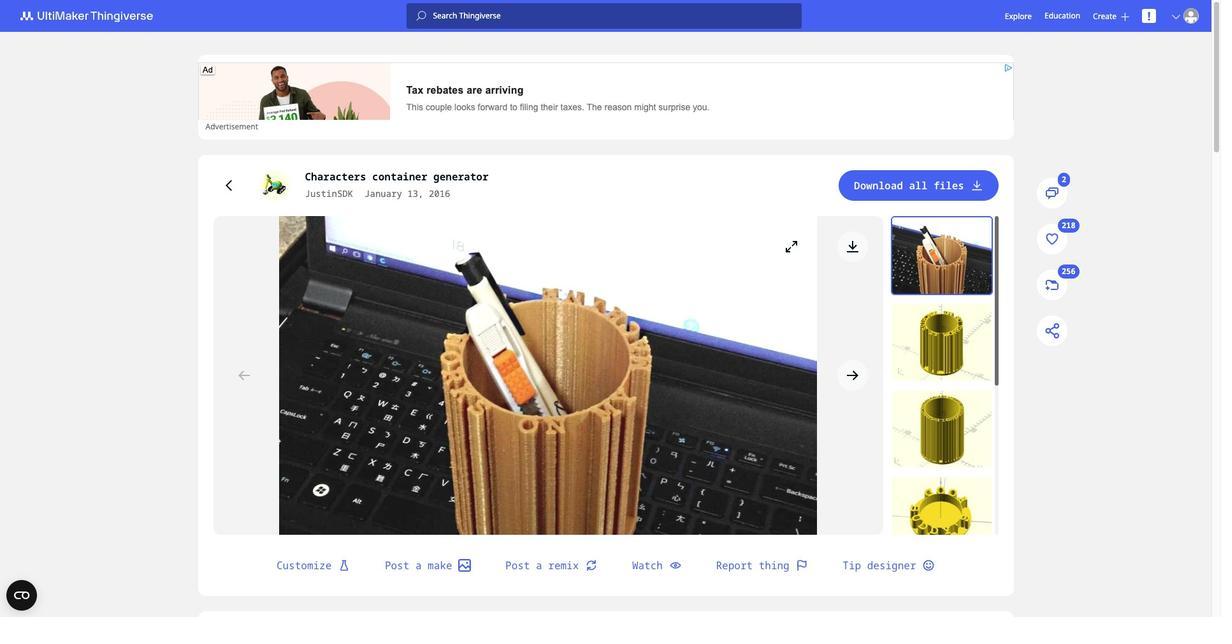 Task type: vqa. For each thing, say whether or not it's contained in the screenshot.
fourth thumbnail representing an image or video in the carousel from the top
yes



Task type: locate. For each thing, give the bounding box(es) containing it.
a for remix
[[536, 558, 542, 572]]

customize
[[277, 558, 332, 572]]

avatar image left justinsdk
[[259, 170, 290, 201]]

1 horizontal spatial avatar image
[[1184, 8, 1199, 24]]

post inside "link"
[[385, 558, 409, 572]]

download all files
[[854, 178, 964, 193]]

1 vertical spatial avatar image
[[259, 170, 290, 201]]

post
[[385, 558, 409, 572], [506, 558, 530, 572]]

2 a from the left
[[536, 558, 542, 572]]

january 13, 2016
[[365, 187, 450, 200]]

designer
[[867, 558, 916, 572]]

explore button
[[1005, 11, 1032, 21]]

1 post from the left
[[385, 558, 409, 572]]

2
[[1062, 174, 1067, 185]]

a left 'make'
[[416, 558, 422, 572]]

january
[[365, 187, 402, 200]]

a left "remix"
[[536, 558, 542, 572]]

0 horizontal spatial post
[[385, 558, 409, 572]]

1 thumbnail representing an image or video in the carousel image from the top
[[892, 217, 992, 294]]

Search Thingiverse text field
[[427, 11, 802, 21]]

create button
[[1093, 11, 1130, 21]]

remix
[[548, 558, 579, 572]]

post for post a remix
[[506, 558, 530, 572]]

report thing
[[716, 558, 790, 572]]

218
[[1062, 220, 1076, 231]]

avatar image right '!'
[[1184, 8, 1199, 24]]

0 vertical spatial avatar image
[[1184, 8, 1199, 24]]

carousel image representing the 3d design. either an user-provided picture or a 3d render. image
[[213, 216, 883, 535]]

1 horizontal spatial a
[[536, 558, 542, 572]]

avatar image
[[1184, 8, 1199, 24], [259, 170, 290, 201]]

tip
[[843, 558, 861, 572]]

2 post from the left
[[506, 558, 530, 572]]

plusicon image
[[1121, 12, 1130, 21]]

a inside "link"
[[416, 558, 422, 572]]

report thing link
[[701, 550, 824, 581]]

1 a from the left
[[416, 558, 422, 572]]

post left "remix"
[[506, 558, 530, 572]]

post for post a make
[[385, 558, 409, 572]]

thing
[[759, 558, 790, 572]]

files
[[934, 178, 964, 193]]

container
[[372, 170, 427, 184]]

explore
[[1005, 11, 1032, 21]]

generator
[[434, 170, 489, 184]]

0 horizontal spatial a
[[416, 558, 422, 572]]

post a remix link
[[490, 550, 613, 581]]

make
[[428, 558, 452, 572]]

a
[[416, 558, 422, 572], [536, 558, 542, 572]]

1 horizontal spatial post
[[506, 558, 530, 572]]

thumbnail representing an image or video in the carousel image
[[892, 217, 992, 294], [892, 304, 992, 381], [892, 391, 992, 467], [892, 477, 992, 554]]

13,
[[408, 187, 424, 200]]

0 horizontal spatial avatar image
[[259, 170, 290, 201]]

post left 'make'
[[385, 558, 409, 572]]

open widget image
[[6, 580, 37, 611]]

watch
[[632, 558, 663, 572]]

characters
[[305, 170, 366, 184]]



Task type: describe. For each thing, give the bounding box(es) containing it.
customize link
[[261, 550, 366, 581]]

justinsdk
[[305, 187, 353, 200]]

download all files button
[[839, 170, 999, 201]]

advertisement element
[[198, 62, 1014, 164]]

!
[[1148, 8, 1151, 24]]

search control image
[[417, 11, 427, 21]]

all
[[909, 178, 928, 193]]

characters container generator
[[305, 170, 489, 184]]

3 thumbnail representing an image or video in the carousel image from the top
[[892, 391, 992, 467]]

create
[[1093, 11, 1117, 21]]

post a make
[[385, 558, 452, 572]]

makerbot logo image
[[13, 8, 168, 24]]

watch button
[[617, 550, 697, 581]]

report
[[716, 558, 753, 572]]

2016
[[429, 187, 450, 200]]

256
[[1062, 266, 1076, 277]]

a for make
[[416, 558, 422, 572]]

advertisement
[[206, 121, 258, 132]]

2 thumbnail representing an image or video in the carousel image from the top
[[892, 304, 992, 381]]

education link
[[1045, 9, 1081, 23]]

post a make link
[[370, 550, 486, 581]]

! link
[[1142, 8, 1156, 24]]

post a remix
[[506, 558, 579, 572]]

tip designer button
[[828, 550, 951, 581]]

education
[[1045, 10, 1081, 21]]

justinsdk link
[[305, 187, 353, 201]]

4 thumbnail representing an image or video in the carousel image from the top
[[892, 477, 992, 554]]

download
[[854, 178, 903, 193]]

tip designer
[[843, 558, 916, 572]]



